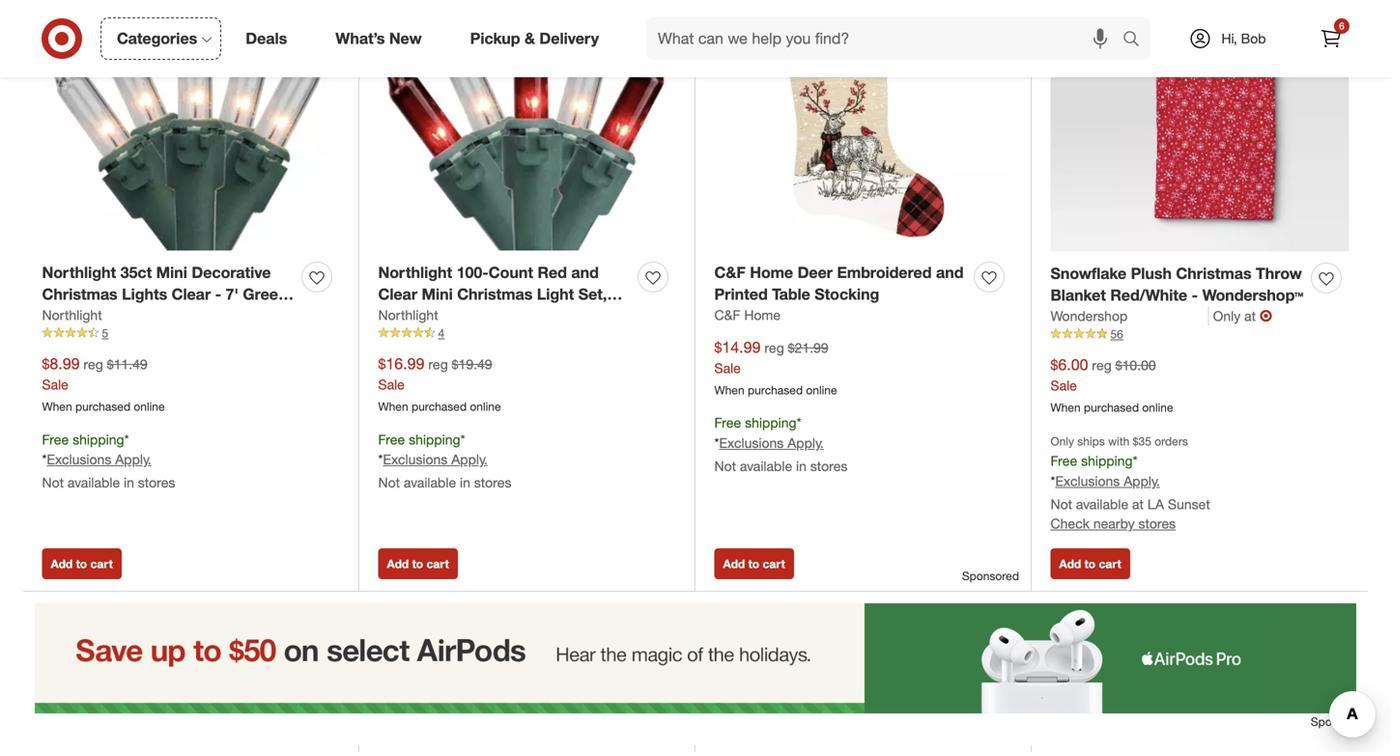 Task type: describe. For each thing, give the bounding box(es) containing it.
$8.99
[[42, 355, 80, 374]]

count
[[489, 263, 534, 282]]

free for exclusions apply. 'link' underneath $16.99 reg $19.49 sale when purchased online
[[378, 431, 405, 448]]

pickup
[[470, 29, 520, 48]]

apply. down $16.99 reg $19.49 sale when purchased online
[[452, 452, 488, 468]]

christmas inside northlight 100-count red and clear mini christmas light set, 20.25ft green wire
[[457, 285, 533, 304]]

exclusions apply. link down $14.99 reg $21.99 sale when purchased online on the right of the page
[[719, 435, 824, 452]]

c&f home deer embroidered and printed table stocking
[[715, 263, 964, 304]]

purchased for $14.99
[[748, 383, 803, 398]]

add to cart button for $6.00
[[1051, 549, 1131, 580]]

check
[[1051, 515, 1090, 532]]

nearby
[[1094, 515, 1135, 532]]

what's
[[336, 29, 385, 48]]

add to cart button for $14.99
[[715, 549, 794, 580]]

deals link
[[229, 17, 311, 60]]

add for $14.99
[[723, 557, 745, 572]]

online for $6.00
[[1143, 401, 1174, 415]]

add for $8.99
[[51, 557, 73, 572]]

northlight link for wire
[[42, 306, 102, 325]]

search button
[[1114, 17, 1161, 64]]

&
[[525, 29, 535, 48]]

northlight for northlight link corresponding to 20.25ft
[[378, 307, 438, 324]]

mini inside northlight 100-count red and clear mini christmas light set, 20.25ft green wire
[[422, 285, 453, 304]]

search
[[1114, 31, 1161, 50]]

northlight 35ct mini decorative christmas lights clear - 7' green wire link
[[42, 262, 294, 326]]

cart for $16.99
[[427, 557, 449, 572]]

$10.00
[[1116, 357, 1157, 374]]

2 horizontal spatial free shipping * * exclusions apply. not available in stores
[[715, 415, 848, 475]]

wondershop
[[1051, 308, 1128, 325]]

deals
[[246, 29, 287, 48]]

orders
[[1155, 434, 1189, 449]]

1 vertical spatial sponsored
[[1311, 715, 1369, 730]]

wondershop™
[[1203, 286, 1304, 305]]

6
[[1340, 20, 1345, 32]]

set,
[[579, 285, 607, 304]]

4 link
[[378, 325, 676, 342]]

when for $16.99
[[378, 400, 408, 414]]

home for c&f home deer embroidered and printed table stocking
[[750, 263, 794, 282]]

$19.49
[[452, 356, 492, 373]]

check nearby stores button
[[1051, 514, 1176, 534]]

hi,
[[1222, 30, 1238, 47]]

$14.99
[[715, 338, 761, 357]]

green inside northlight 100-count red and clear mini christmas light set, 20.25ft green wire
[[432, 307, 477, 326]]

northlight for northlight 100-count red and clear mini christmas light set, 20.25ft green wire
[[378, 263, 452, 282]]

bob
[[1242, 30, 1267, 47]]

cart for $6.00
[[1099, 557, 1122, 572]]

snowflake plush christmas throw blanket red/white - wondershop™ link
[[1051, 263, 1304, 307]]

categories
[[117, 29, 197, 48]]

home for c&f home
[[745, 307, 781, 324]]

exclusions for exclusions apply. 'link' underneath $16.99 reg $19.49 sale when purchased online
[[383, 452, 448, 468]]

when for $6.00
[[1051, 401, 1081, 415]]

free shipping * * exclusions apply. not available in stores for northlight 35ct mini decorative christmas lights clear - 7' green wire
[[42, 431, 175, 492]]

available for exclusions apply. 'link' underneath $16.99 reg $19.49 sale when purchased online
[[404, 475, 456, 492]]

stores for exclusions apply. 'link' underneath $16.99 reg $19.49 sale when purchased online
[[474, 475, 512, 492]]

table
[[772, 285, 811, 304]]

20.25ft
[[378, 307, 428, 326]]

free inside only ships with $35 orders free shipping * * exclusions apply. not available at la sunset check nearby stores
[[1051, 453, 1078, 470]]

christmas inside northlight 35ct mini decorative christmas lights clear - 7' green wire
[[42, 285, 118, 304]]

apply. down "$8.99 reg $11.49 sale when purchased online"
[[115, 452, 152, 468]]

c&f home link
[[715, 306, 781, 325]]

purchased for $16.99
[[412, 400, 467, 414]]

throw
[[1256, 264, 1303, 283]]

decorative
[[192, 263, 271, 282]]

$6.00 reg $10.00 sale when purchased online
[[1051, 356, 1174, 415]]

sale for $8.99
[[42, 376, 68, 393]]

red
[[538, 263, 567, 282]]

¬
[[1260, 307, 1273, 326]]

what's new link
[[319, 17, 446, 60]]

sale for $16.99
[[378, 376, 405, 393]]

exclusions apply. link down "$8.99 reg $11.49 sale when purchased online"
[[47, 452, 152, 468]]

56 link
[[1051, 326, 1350, 343]]

northlight for northlight 35ct mini decorative christmas lights clear - 7' green wire
[[42, 263, 116, 282]]

$35
[[1133, 434, 1152, 449]]

$14.99 reg $21.99 sale when purchased online
[[715, 338, 837, 398]]

reg for $8.99
[[84, 356, 103, 373]]

pickup & delivery
[[470, 29, 599, 48]]

mini inside northlight 35ct mini decorative christmas lights clear - 7' green wire
[[156, 263, 187, 282]]

cart for $14.99
[[763, 557, 786, 572]]

$16.99
[[378, 355, 425, 374]]

reg for $14.99
[[765, 340, 785, 357]]

6 link
[[1311, 17, 1353, 60]]

what's new
[[336, 29, 422, 48]]

stores for exclusions apply. 'link' below "$8.99 reg $11.49 sale when purchased online"
[[138, 475, 175, 492]]

exclusions apply. link down $16.99 reg $19.49 sale when purchased online
[[383, 452, 488, 468]]

delivery
[[540, 29, 599, 48]]

pickup & delivery link
[[454, 17, 623, 60]]

$16.99 reg $19.49 sale when purchased online
[[378, 355, 501, 414]]

to for $6.00
[[1085, 557, 1096, 572]]

What can we help you find? suggestions appear below search field
[[647, 17, 1128, 60]]

add to cart for $8.99
[[51, 557, 113, 572]]

to for $16.99
[[412, 557, 423, 572]]

online for $8.99
[[134, 400, 165, 414]]

hi, bob
[[1222, 30, 1267, 47]]

$6.00
[[1051, 356, 1089, 375]]

snowflake plush christmas throw blanket red/white - wondershop™
[[1051, 264, 1304, 305]]

online for $14.99
[[806, 383, 837, 398]]

to for $8.99
[[76, 557, 87, 572]]

printed
[[715, 285, 768, 304]]

light
[[537, 285, 574, 304]]

exclusions inside only ships with $35 orders free shipping * * exclusions apply. not available at la sunset check nearby stores
[[1056, 473, 1120, 490]]

100-
[[457, 263, 489, 282]]

shipping for exclusions apply. 'link' underneath $16.99 reg $19.49 sale when purchased online
[[409, 431, 461, 448]]

wondershop link
[[1051, 307, 1210, 326]]



Task type: vqa. For each thing, say whether or not it's contained in the screenshot.
1st 12 from the bottom of the page
no



Task type: locate. For each thing, give the bounding box(es) containing it.
0 horizontal spatial and
[[572, 263, 599, 282]]

exclusions down "$8.99 reg $11.49 sale when purchased online"
[[47, 452, 111, 468]]

stocking
[[815, 285, 880, 304]]

0 horizontal spatial -
[[215, 285, 221, 304]]

2 wire from the left
[[481, 307, 514, 326]]

shipping down $14.99 reg $21.99 sale when purchased online on the right of the page
[[745, 415, 797, 432]]

0 horizontal spatial wire
[[42, 307, 75, 326]]

-
[[215, 285, 221, 304], [1192, 286, 1199, 305]]

purchased inside $14.99 reg $21.99 sale when purchased online
[[748, 383, 803, 398]]

1 horizontal spatial mini
[[422, 285, 453, 304]]

stores inside only ships with $35 orders free shipping * * exclusions apply. not available at la sunset check nearby stores
[[1139, 515, 1176, 532]]

at inside only ships with $35 orders free shipping * * exclusions apply. not available at la sunset check nearby stores
[[1133, 496, 1144, 513]]

0 horizontal spatial clear
[[172, 285, 211, 304]]

4
[[438, 326, 445, 341]]

clear inside northlight 35ct mini decorative christmas lights clear - 7' green wire
[[172, 285, 211, 304]]

at left the ¬ on the top right
[[1245, 308, 1256, 325]]

online up orders
[[1143, 401, 1174, 415]]

available for exclusions apply. 'link' below "$8.99 reg $11.49 sale when purchased online"
[[68, 475, 120, 492]]

free shipping * * exclusions apply. not available in stores for northlight 100-count red and clear mini christmas light set, 20.25ft green wire
[[378, 431, 512, 492]]

home
[[750, 263, 794, 282], [745, 307, 781, 324]]

c&f
[[715, 263, 746, 282], [715, 307, 741, 324]]

apply.
[[788, 435, 824, 452], [115, 452, 152, 468], [452, 452, 488, 468], [1124, 473, 1160, 490]]

cart for $8.99
[[90, 557, 113, 572]]

with
[[1109, 434, 1130, 449]]

northlight for wire northlight link
[[42, 307, 102, 324]]

apply. down $14.99 reg $21.99 sale when purchased online on the right of the page
[[788, 435, 824, 452]]

c&f home deer embroidered and printed table stocking image
[[715, 0, 1012, 251], [715, 0, 1012, 251]]

purchased for $8.99
[[75, 400, 131, 414]]

2 horizontal spatial in
[[796, 458, 807, 475]]

free shipping * * exclusions apply. not available in stores down $14.99 reg $21.99 sale when purchased online on the right of the page
[[715, 415, 848, 475]]

sale down $14.99
[[715, 360, 741, 377]]

add for $16.99
[[387, 557, 409, 572]]

northlight link
[[42, 306, 102, 325], [378, 306, 438, 325]]

3 add to cart button from the left
[[715, 549, 794, 580]]

when for $8.99
[[42, 400, 72, 414]]

2 northlight link from the left
[[378, 306, 438, 325]]

0 vertical spatial only
[[1214, 308, 1241, 325]]

2 and from the left
[[936, 263, 964, 282]]

1 horizontal spatial in
[[460, 475, 471, 492]]

1 add to cart from the left
[[51, 557, 113, 572]]

2 add from the left
[[387, 557, 409, 572]]

0 horizontal spatial in
[[124, 475, 134, 492]]

reg
[[765, 340, 785, 357], [84, 356, 103, 373], [428, 356, 448, 373], [1093, 357, 1112, 374]]

0 vertical spatial c&f
[[715, 263, 746, 282]]

1 horizontal spatial free shipping * * exclusions apply. not available in stores
[[378, 431, 512, 492]]

stores
[[811, 458, 848, 475], [138, 475, 175, 492], [474, 475, 512, 492], [1139, 515, 1176, 532]]

northlight inside northlight 100-count red and clear mini christmas light set, 20.25ft green wire
[[378, 263, 452, 282]]

purchased down $21.99 at right
[[748, 383, 803, 398]]

add to cart for $14.99
[[723, 557, 786, 572]]

reg inside "$8.99 reg $11.49 sale when purchased online"
[[84, 356, 103, 373]]

c&f for c&f home
[[715, 307, 741, 324]]

reg down 4
[[428, 356, 448, 373]]

northlight link up 4
[[378, 306, 438, 325]]

3 add to cart from the left
[[723, 557, 786, 572]]

reg for $6.00
[[1093, 357, 1112, 374]]

2 clear from the left
[[378, 285, 418, 304]]

1 horizontal spatial sponsored
[[1311, 715, 1369, 730]]

when
[[715, 383, 745, 398], [42, 400, 72, 414], [378, 400, 408, 414], [1051, 401, 1081, 415]]

at inside the only at ¬
[[1245, 308, 1256, 325]]

1 vertical spatial c&f
[[715, 307, 741, 324]]

1 and from the left
[[572, 263, 599, 282]]

free for exclusions apply. 'link' below $14.99 reg $21.99 sale when purchased online on the right of the page
[[715, 415, 742, 432]]

add to cart
[[51, 557, 113, 572], [387, 557, 449, 572], [723, 557, 786, 572], [1060, 557, 1122, 572]]

cart
[[90, 557, 113, 572], [427, 557, 449, 572], [763, 557, 786, 572], [1099, 557, 1122, 572]]

0 vertical spatial green
[[243, 285, 287, 304]]

christmas down count
[[457, 285, 533, 304]]

free for exclusions apply. 'link' below "$8.99 reg $11.49 sale when purchased online"
[[42, 431, 69, 448]]

sale for $14.99
[[715, 360, 741, 377]]

sunset
[[1168, 496, 1211, 513]]

in
[[796, 458, 807, 475], [124, 475, 134, 492], [460, 475, 471, 492]]

1 horizontal spatial wire
[[481, 307, 514, 326]]

1 cart from the left
[[90, 557, 113, 572]]

- inside snowflake plush christmas throw blanket red/white - wondershop™
[[1192, 286, 1199, 305]]

0 vertical spatial at
[[1245, 308, 1256, 325]]

online for $16.99
[[470, 400, 501, 414]]

1 horizontal spatial at
[[1245, 308, 1256, 325]]

online
[[806, 383, 837, 398], [134, 400, 165, 414], [470, 400, 501, 414], [1143, 401, 1174, 415]]

1 clear from the left
[[172, 285, 211, 304]]

available
[[740, 458, 793, 475], [68, 475, 120, 492], [404, 475, 456, 492], [1077, 496, 1129, 513]]

wire inside northlight 100-count red and clear mini christmas light set, 20.25ft green wire
[[481, 307, 514, 326]]

sale inside $16.99 reg $19.49 sale when purchased online
[[378, 376, 405, 393]]

online down $19.49
[[470, 400, 501, 414]]

2 add to cart from the left
[[387, 557, 449, 572]]

shipping down $16.99 reg $19.49 sale when purchased online
[[409, 431, 461, 448]]

embroidered
[[837, 263, 932, 282]]

reg inside $6.00 reg $10.00 sale when purchased online
[[1093, 357, 1112, 374]]

when inside "$8.99 reg $11.49 sale when purchased online"
[[42, 400, 72, 414]]

reg left $21.99 at right
[[765, 340, 785, 357]]

only
[[1214, 308, 1241, 325], [1051, 434, 1075, 449]]

northlight 100-count red and clear mini christmas light set, 20.25ft green wire image
[[378, 0, 676, 251], [378, 0, 676, 251]]

exclusions down ships
[[1056, 473, 1120, 490]]

mini
[[156, 263, 187, 282], [422, 285, 453, 304]]

4 add from the left
[[1060, 557, 1082, 572]]

free down $14.99 reg $21.99 sale when purchased online on the right of the page
[[715, 415, 742, 432]]

add to cart for $16.99
[[387, 557, 449, 572]]

56
[[1111, 327, 1124, 342]]

shipping down with
[[1082, 453, 1133, 470]]

wire
[[42, 307, 75, 326], [481, 307, 514, 326]]

advertisement region
[[23, 604, 1369, 714]]

christmas up 5
[[42, 285, 118, 304]]

sale for $6.00
[[1051, 377, 1077, 394]]

c&f up printed
[[715, 263, 746, 282]]

home up "table"
[[750, 263, 794, 282]]

reg inside $14.99 reg $21.99 sale when purchased online
[[765, 340, 785, 357]]

only for ¬
[[1214, 308, 1241, 325]]

4 add to cart from the left
[[1060, 557, 1122, 572]]

wire up the $8.99
[[42, 307, 75, 326]]

when inside $14.99 reg $21.99 sale when purchased online
[[715, 383, 745, 398]]

c&f for c&f home deer embroidered and printed table stocking
[[715, 263, 746, 282]]

only inside only ships with $35 orders free shipping * * exclusions apply. not available at la sunset check nearby stores
[[1051, 434, 1075, 449]]

0 horizontal spatial green
[[243, 285, 287, 304]]

$8.99 reg $11.49 sale when purchased online
[[42, 355, 165, 414]]

online inside "$8.99 reg $11.49 sale when purchased online"
[[134, 400, 165, 414]]

online inside $14.99 reg $21.99 sale when purchased online
[[806, 383, 837, 398]]

exclusions apply. link
[[719, 435, 824, 452], [47, 452, 152, 468], [383, 452, 488, 468], [1056, 473, 1160, 490]]

northlight left '35ct'
[[42, 263, 116, 282]]

apply. inside only ships with $35 orders free shipping * * exclusions apply. not available at la sunset check nearby stores
[[1124, 473, 1160, 490]]

clear
[[172, 285, 211, 304], [378, 285, 418, 304]]

to for $14.99
[[749, 557, 760, 572]]

3 to from the left
[[749, 557, 760, 572]]

shipping down "$8.99 reg $11.49 sale when purchased online"
[[73, 431, 124, 448]]

lights
[[122, 285, 167, 304]]

- inside northlight 35ct mini decorative christmas lights clear - 7' green wire
[[215, 285, 221, 304]]

shipping
[[745, 415, 797, 432], [73, 431, 124, 448], [409, 431, 461, 448], [1082, 453, 1133, 470]]

northlight up 4
[[378, 307, 438, 324]]

purchased inside "$8.99 reg $11.49 sale when purchased online"
[[75, 400, 131, 414]]

when up ships
[[1051, 401, 1081, 415]]

red/white
[[1111, 286, 1188, 305]]

and inside northlight 100-count red and clear mini christmas light set, 20.25ft green wire
[[572, 263, 599, 282]]

$11.49
[[107, 356, 148, 373]]

free shipping * * exclusions apply. not available in stores down $16.99 reg $19.49 sale when purchased online
[[378, 431, 512, 492]]

when inside $16.99 reg $19.49 sale when purchased online
[[378, 400, 408, 414]]

free up check
[[1051, 453, 1078, 470]]

exclusions apply. link down with
[[1056, 473, 1160, 490]]

exclusions for exclusions apply. 'link' below $14.99 reg $21.99 sale when purchased online on the right of the page
[[719, 435, 784, 452]]

only at ¬
[[1214, 307, 1273, 326]]

purchased for $6.00
[[1084, 401, 1140, 415]]

5 link
[[42, 325, 340, 342]]

1 wire from the left
[[42, 307, 75, 326]]

0 horizontal spatial sponsored
[[962, 569, 1020, 584]]

- left 7'
[[215, 285, 221, 304]]

northlight up 5
[[42, 307, 102, 324]]

add to cart button for $8.99
[[42, 549, 122, 580]]

and
[[572, 263, 599, 282], [936, 263, 964, 282]]

shipping for exclusions apply. 'link' below $14.99 reg $21.99 sale when purchased online on the right of the page
[[745, 415, 797, 432]]

4 add to cart button from the left
[[1051, 549, 1131, 580]]

0 horizontal spatial only
[[1051, 434, 1075, 449]]

3 add from the left
[[723, 557, 745, 572]]

in for northlight 35ct mini decorative christmas lights clear - 7' green wire
[[124, 475, 134, 492]]

2 add to cart button from the left
[[378, 549, 458, 580]]

apply. up la
[[1124, 473, 1160, 490]]

home down printed
[[745, 307, 781, 324]]

0 vertical spatial sponsored
[[962, 569, 1020, 584]]

0 vertical spatial home
[[750, 263, 794, 282]]

snowflake
[[1051, 264, 1127, 283]]

green right 7'
[[243, 285, 287, 304]]

home inside c&f home deer embroidered and printed table stocking
[[750, 263, 794, 282]]

4 cart from the left
[[1099, 557, 1122, 572]]

northlight 35ct mini decorative christmas lights clear - 7' green wire image
[[42, 0, 340, 251], [42, 0, 340, 251]]

add
[[51, 557, 73, 572], [387, 557, 409, 572], [723, 557, 745, 572], [1060, 557, 1082, 572]]

and up set,
[[572, 263, 599, 282]]

purchased
[[748, 383, 803, 398], [75, 400, 131, 414], [412, 400, 467, 414], [1084, 401, 1140, 415]]

not inside only ships with $35 orders free shipping * * exclusions apply. not available at la sunset check nearby stores
[[1051, 496, 1073, 513]]

northlight 35ct mini decorative christmas lights clear - 7' green wire
[[42, 263, 287, 326]]

available inside only ships with $35 orders free shipping * * exclusions apply. not available at la sunset check nearby stores
[[1077, 496, 1129, 513]]

wire down count
[[481, 307, 514, 326]]

sale down the $8.99
[[42, 376, 68, 393]]

sale down $16.99
[[378, 376, 405, 393]]

purchased down '$11.49'
[[75, 400, 131, 414]]

add for $6.00
[[1060, 557, 1082, 572]]

exclusions down $16.99 reg $19.49 sale when purchased online
[[383, 452, 448, 468]]

blanket
[[1051, 286, 1106, 305]]

4 to from the left
[[1085, 557, 1096, 572]]

northlight 100-count red and clear mini christmas light set, 20.25ft green wire link
[[378, 262, 631, 326]]

- up 56 link
[[1192, 286, 1199, 305]]

1 add to cart button from the left
[[42, 549, 122, 580]]

1 vertical spatial at
[[1133, 496, 1144, 513]]

c&f home
[[715, 307, 781, 324]]

1 horizontal spatial clear
[[378, 285, 418, 304]]

online down '$11.49'
[[134, 400, 165, 414]]

sale inside "$8.99 reg $11.49 sale when purchased online"
[[42, 376, 68, 393]]

1 horizontal spatial only
[[1214, 308, 1241, 325]]

available for exclusions apply. 'link' below $14.99 reg $21.99 sale when purchased online on the right of the page
[[740, 458, 793, 475]]

la
[[1148, 496, 1165, 513]]

only inside the only at ¬
[[1214, 308, 1241, 325]]

clear up 20.25ft
[[378, 285, 418, 304]]

shipping for exclusions apply. 'link' below "$8.99 reg $11.49 sale when purchased online"
[[73, 431, 124, 448]]

and inside c&f home deer embroidered and printed table stocking
[[936, 263, 964, 282]]

35ct
[[120, 263, 152, 282]]

mini up lights
[[156, 263, 187, 282]]

exclusions down $14.99 reg $21.99 sale when purchased online on the right of the page
[[719, 435, 784, 452]]

northlight inside northlight 35ct mini decorative christmas lights clear - 7' green wire
[[42, 263, 116, 282]]

in for northlight 100-count red and clear mini christmas light set, 20.25ft green wire
[[460, 475, 471, 492]]

1 horizontal spatial christmas
[[457, 285, 533, 304]]

1 northlight link from the left
[[42, 306, 102, 325]]

green inside northlight 35ct mini decorative christmas lights clear - 7' green wire
[[243, 285, 287, 304]]

*
[[797, 415, 802, 432], [124, 431, 129, 448], [461, 431, 465, 448], [715, 435, 719, 452], [42, 452, 47, 468], [378, 452, 383, 468], [1133, 453, 1138, 470], [1051, 473, 1056, 490]]

1 horizontal spatial and
[[936, 263, 964, 282]]

add to cart button for $16.99
[[378, 549, 458, 580]]

at left la
[[1133, 496, 1144, 513]]

mini up 4
[[422, 285, 453, 304]]

online down $21.99 at right
[[806, 383, 837, 398]]

free
[[715, 415, 742, 432], [42, 431, 69, 448], [378, 431, 405, 448], [1051, 453, 1078, 470]]

when for $14.99
[[715, 383, 745, 398]]

0 vertical spatial mini
[[156, 263, 187, 282]]

0 horizontal spatial free shipping * * exclusions apply. not available in stores
[[42, 431, 175, 492]]

shipping inside only ships with $35 orders free shipping * * exclusions apply. not available at la sunset check nearby stores
[[1082, 453, 1133, 470]]

reg for $16.99
[[428, 356, 448, 373]]

online inside $16.99 reg $19.49 sale when purchased online
[[470, 400, 501, 414]]

5
[[102, 326, 108, 341]]

northlight link up 5
[[42, 306, 102, 325]]

reg inside $16.99 reg $19.49 sale when purchased online
[[428, 356, 448, 373]]

2 to from the left
[[412, 557, 423, 572]]

free shipping * * exclusions apply. not available in stores
[[715, 415, 848, 475], [42, 431, 175, 492], [378, 431, 512, 492]]

snowflake plush christmas throw blanket red/white - wondershop™ image
[[1051, 0, 1350, 252], [1051, 0, 1350, 252]]

deer
[[798, 263, 833, 282]]

when down the $8.99
[[42, 400, 72, 414]]

northlight 100-count red and clear mini christmas light set, 20.25ft green wire
[[378, 263, 607, 326]]

christmas inside snowflake plush christmas throw blanket red/white - wondershop™
[[1177, 264, 1252, 283]]

northlight link for 20.25ft
[[378, 306, 438, 325]]

online inside $6.00 reg $10.00 sale when purchased online
[[1143, 401, 1174, 415]]

categories link
[[101, 17, 222, 60]]

reg right the $8.99
[[84, 356, 103, 373]]

1 horizontal spatial -
[[1192, 286, 1199, 305]]

free shipping * * exclusions apply. not available in stores down "$8.99 reg $11.49 sale when purchased online"
[[42, 431, 175, 492]]

clear up 5 link
[[172, 285, 211, 304]]

only up 56 link
[[1214, 308, 1241, 325]]

purchased up with
[[1084, 401, 1140, 415]]

free down $16.99 reg $19.49 sale when purchased online
[[378, 431, 405, 448]]

when down $14.99
[[715, 383, 745, 398]]

c&f home deer embroidered and printed table stocking link
[[715, 262, 967, 306]]

7'
[[226, 285, 239, 304]]

not
[[715, 458, 736, 475], [42, 475, 64, 492], [378, 475, 400, 492], [1051, 496, 1073, 513]]

0 horizontal spatial northlight link
[[42, 306, 102, 325]]

only left ships
[[1051, 434, 1075, 449]]

1 horizontal spatial northlight link
[[378, 306, 438, 325]]

1 add from the left
[[51, 557, 73, 572]]

and for red
[[572, 263, 599, 282]]

and for embroidered
[[936, 263, 964, 282]]

c&f inside c&f home deer embroidered and printed table stocking
[[715, 263, 746, 282]]

when down $16.99
[[378, 400, 408, 414]]

exclusions for exclusions apply. 'link' below "$8.99 reg $11.49 sale when purchased online"
[[47, 452, 111, 468]]

and right embroidered
[[936, 263, 964, 282]]

1 c&f from the top
[[715, 263, 746, 282]]

2 horizontal spatial christmas
[[1177, 264, 1252, 283]]

c&f down printed
[[715, 307, 741, 324]]

3 cart from the left
[[763, 557, 786, 572]]

new
[[389, 29, 422, 48]]

only ships with $35 orders free shipping * * exclusions apply. not available at la sunset check nearby stores
[[1051, 434, 1211, 532]]

christmas up "wondershop™"
[[1177, 264, 1252, 283]]

add to cart for $6.00
[[1060, 557, 1122, 572]]

northlight up 20.25ft
[[378, 263, 452, 282]]

green
[[243, 285, 287, 304], [432, 307, 477, 326]]

purchased down $19.49
[[412, 400, 467, 414]]

wire inside northlight 35ct mini decorative christmas lights clear - 7' green wire
[[42, 307, 75, 326]]

purchased inside $6.00 reg $10.00 sale when purchased online
[[1084, 401, 1140, 415]]

purchased inside $16.99 reg $19.49 sale when purchased online
[[412, 400, 467, 414]]

1 vertical spatial only
[[1051, 434, 1075, 449]]

1 vertical spatial home
[[745, 307, 781, 324]]

clear inside northlight 100-count red and clear mini christmas light set, 20.25ft green wire
[[378, 285, 418, 304]]

sale inside $14.99 reg $21.99 sale when purchased online
[[715, 360, 741, 377]]

sale down $6.00
[[1051, 377, 1077, 394]]

0 horizontal spatial mini
[[156, 263, 187, 282]]

0 horizontal spatial at
[[1133, 496, 1144, 513]]

only for with
[[1051, 434, 1075, 449]]

plush
[[1131, 264, 1172, 283]]

sale inside $6.00 reg $10.00 sale when purchased online
[[1051, 377, 1077, 394]]

2 c&f from the top
[[715, 307, 741, 324]]

christmas
[[1177, 264, 1252, 283], [42, 285, 118, 304], [457, 285, 533, 304]]

1 vertical spatial mini
[[422, 285, 453, 304]]

1 horizontal spatial green
[[432, 307, 477, 326]]

1 vertical spatial green
[[432, 307, 477, 326]]

stores for exclusions apply. 'link' below $14.99 reg $21.99 sale when purchased online on the right of the page
[[811, 458, 848, 475]]

add to cart button
[[42, 549, 122, 580], [378, 549, 458, 580], [715, 549, 794, 580], [1051, 549, 1131, 580]]

when inside $6.00 reg $10.00 sale when purchased online
[[1051, 401, 1081, 415]]

free down "$8.99 reg $11.49 sale when purchased online"
[[42, 431, 69, 448]]

2 cart from the left
[[427, 557, 449, 572]]

reg right $6.00
[[1093, 357, 1112, 374]]

1 to from the left
[[76, 557, 87, 572]]

0 horizontal spatial christmas
[[42, 285, 118, 304]]

ships
[[1078, 434, 1105, 449]]

green down '100-'
[[432, 307, 477, 326]]

$21.99
[[788, 340, 829, 357]]



